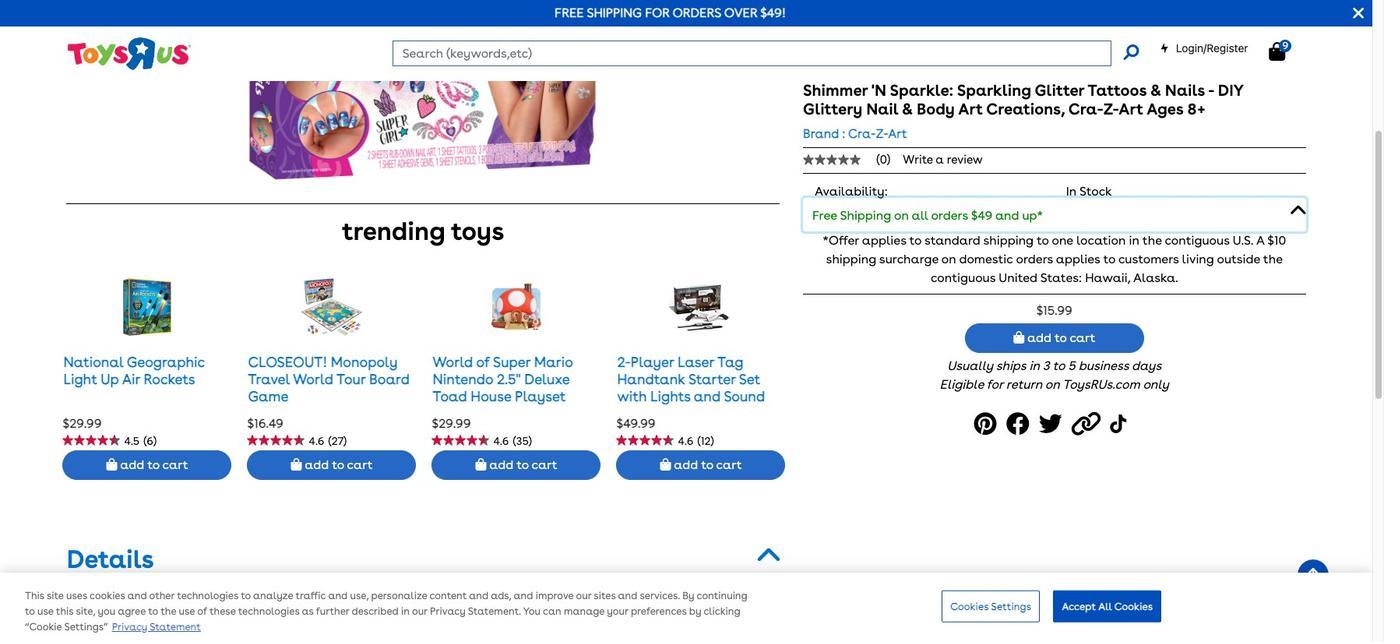 Task type: vqa. For each thing, say whether or not it's contained in the screenshot.
The Shimmer 'N Sparkle: Sparkling Glitter Tattoos & Nails - Diy Glittery Nail & Body Art Creations, Cra-Z-Art Ages 8+ Brand : Cra-Z-Art
yes



Task type: locate. For each thing, give the bounding box(es) containing it.
your down clicking
[[724, 620, 751, 635]]

0 horizontal spatial nails
[[244, 620, 275, 635]]

ships
[[996, 359, 1027, 373]]

technologies down analyze
[[238, 605, 300, 617]]

2 vertical spatial of
[[456, 620, 468, 635]]

add to cart down '(27)'
[[302, 457, 373, 472]]

closeout! monopoly travel world tour board game
[[248, 354, 410, 404]]

free shipping for orders over $49! link
[[555, 5, 786, 20]]

0 vertical spatial with
[[618, 388, 647, 404]]

body
[[917, 100, 955, 118], [542, 639, 572, 642]]

brand
[[803, 126, 839, 141]]

share a link to shimmer 'n sparkle: sparkling glitter tattoos & nails - diy glittery nail & body art creations, cra-z-art ages 8+ on twitter image
[[1039, 407, 1067, 442]]

shimmer up :
[[803, 81, 868, 100]]

to down this
[[25, 605, 35, 617]]

a
[[1257, 233, 1265, 248]]

shipping up "domestic"
[[984, 233, 1034, 248]]

add to cart down $15.99
[[1025, 331, 1096, 345]]

in
[[1067, 184, 1077, 199]]

2 horizontal spatial of
[[476, 354, 490, 370]]

& inside shimmer 'n sparkle: sparkling glitter tatoos & nails - design, dazzle and shine with the shimmer 'n sparkle sparkling glitter tattoos and nails art. contains assorted pieces of glittery nails and stickers that let you and your friends create the ultimate in gorgeous nails and body art! sparkle tattoos and body art! create your own sparkli
[[369, 601, 378, 616]]

body up a
[[917, 100, 955, 118]]

described
[[352, 605, 399, 617]]

nails down the contains
[[299, 639, 328, 642]]

0 horizontal spatial 4.6
[[309, 435, 325, 448]]

0 horizontal spatial sparkle
[[417, 639, 463, 642]]

sparkle right the 'n
[[693, 601, 738, 616]]

0 vertical spatial nails
[[518, 620, 547, 635]]

board
[[369, 371, 410, 387]]

1 horizontal spatial shimmer
[[803, 81, 868, 100]]

deluxe
[[525, 371, 570, 387]]

world of super mario nintendo 2.5" deluxe toad house playset image
[[485, 268, 549, 346]]

add down 4.5
[[120, 457, 144, 472]]

orders inside *offer applies to standard shipping to one location in the contiguous u.s. a $10 shipping surcharge on domestic orders applies to customers living outside the contiguous united states: hawaii, alaska.
[[1017, 252, 1054, 267]]

write a review button
[[903, 153, 983, 167]]

1 horizontal spatial use
[[179, 605, 195, 617]]

contiguous up living
[[1165, 233, 1230, 248]]

further
[[316, 605, 350, 617]]

cra- right :
[[849, 126, 876, 141]]

your inside this site uses cookies and other technologies to analyze traffic and use, personalize content and ads, and improve our sites and services. by continuing to use this site, you agree to the use of these technologies as further described in our privacy statement. you can manage your preferences by clicking "cookie settings"
[[607, 605, 629, 617]]

customers
[[1119, 252, 1179, 267]]

tiktok image
[[1111, 407, 1131, 442]]

4.6 left '(27)'
[[309, 435, 325, 448]]

1 horizontal spatial art
[[959, 100, 983, 118]]

brand : cra-z-art link
[[803, 125, 908, 143]]

'n inside shimmer 'n sparkle: sparkling glitter tatoos & nails - design, dazzle and shine with the shimmer 'n sparkle sparkling glitter tattoos and nails art. contains assorted pieces of glittery nails and stickers that let you and your friends create the ultimate in gorgeous nails and body art! sparkle tattoos and body art! create your own sparkli
[[125, 601, 136, 616]]

add up 3
[[1028, 331, 1052, 345]]

2 horizontal spatial &
[[1151, 81, 1162, 100]]

1 vertical spatial contiguous
[[931, 270, 996, 285]]

1 horizontal spatial on
[[942, 252, 957, 267]]

body left art!
[[542, 639, 572, 642]]

0 horizontal spatial 'n
[[125, 601, 136, 616]]

sparkle:
[[890, 81, 954, 100]]

tattoos inside shimmer 'n sparkle: sparkling glitter tattoos & nails - diy glittery nail & body art creations, cra-z-art ages 8+ brand : cra-z-art
[[1088, 81, 1147, 100]]

nails
[[518, 620, 547, 635], [299, 639, 328, 642]]

2 cookies from the left
[[1115, 600, 1154, 612]]

1 horizontal spatial sparkling
[[957, 81, 1032, 100]]

this
[[56, 605, 74, 617]]

0 horizontal spatial body
[[542, 639, 572, 642]]

nails up gorgeous
[[244, 620, 275, 635]]

add for national geographic light up air rockets
[[120, 457, 144, 472]]

-
[[1209, 81, 1215, 100], [418, 601, 423, 616]]

in up customers
[[1130, 233, 1140, 248]]

'n inside shimmer 'n sparkle: sparkling glitter tattoos & nails - diy glittery nail & body art creations, cra-z-art ages 8+ brand : cra-z-art
[[872, 81, 887, 100]]

hawaii,
[[1086, 270, 1131, 285]]

to left one
[[1037, 233, 1049, 248]]

cra- right creations,
[[1069, 100, 1104, 118]]

the inside this site uses cookies and other technologies to analyze traffic and use, personalize content and ads, and improve our sites and services. by continuing to use this site, you agree to the use of these technologies as further described in our privacy statement. you can manage your preferences by clicking "cookie settings"
[[161, 605, 176, 617]]

add to cart
[[1025, 331, 1096, 345], [117, 457, 188, 472], [302, 457, 373, 472], [487, 457, 558, 472], [671, 457, 742, 472]]

1 vertical spatial with
[[575, 601, 601, 616]]

- inside shimmer 'n sparkle: sparkling glitter tatoos & nails - design, dazzle and shine with the shimmer 'n sparkle sparkling glitter tattoos and nails art. contains assorted pieces of glittery nails and stickers that let you and your friends create the ultimate in gorgeous nails and body art! sparkle tattoos and body art! create your own sparkli
[[418, 601, 423, 616]]

1 $29.99 from the left
[[63, 416, 102, 431]]

1 vertical spatial you
[[673, 620, 695, 635]]

4.6
[[309, 435, 325, 448], [494, 435, 509, 448], [678, 435, 694, 448]]

use up statement
[[179, 605, 195, 617]]

sparkling right 'sparkle:'
[[957, 81, 1032, 100]]

and inside 2-player laser tag handtank starter set with lights and sound effects $49.99
[[694, 388, 721, 404]]

add to cart down (35)
[[487, 457, 558, 472]]

cart for national geographic light up air rockets
[[163, 457, 188, 472]]

1 vertical spatial your
[[724, 620, 751, 635]]

can
[[543, 605, 562, 617]]

0 vertical spatial on
[[895, 208, 909, 223]]

world down closeout!
[[293, 371, 333, 387]]

1 vertical spatial privacy
[[112, 621, 147, 632]]

4.6 for game
[[309, 435, 325, 448]]

and down can
[[550, 620, 574, 635]]

add to cart button down (6) on the left
[[63, 450, 232, 480]]

1 horizontal spatial applies
[[1056, 252, 1101, 267]]

on down 3
[[1046, 377, 1060, 392]]

continuing
[[697, 590, 748, 602]]

0 horizontal spatial z-
[[876, 126, 889, 141]]

over
[[724, 5, 758, 20]]

your down let
[[644, 639, 671, 642]]

2 4.6 from the left
[[494, 435, 509, 448]]

1 horizontal spatial $29.99
[[432, 416, 471, 431]]

pieces
[[416, 620, 453, 635]]

1 horizontal spatial cra-
[[1069, 100, 1104, 118]]

1 horizontal spatial orders
[[1017, 252, 1054, 267]]

0 vertical spatial -
[[1209, 81, 1215, 100]]

2 vertical spatial on
[[1046, 377, 1060, 392]]

national geographic light up air rockets link
[[63, 354, 205, 387]]

shopping bag image for world of super mario nintendo 2.5" deluxe toad house playset
[[476, 458, 487, 471]]

2 vertical spatial tattoos
[[465, 639, 512, 642]]

0 horizontal spatial of
[[197, 605, 207, 617]]

1 vertical spatial our
[[412, 605, 428, 617]]

0 vertical spatial shipping
[[984, 233, 1034, 248]]

add to cart button down the '4.6 (27)'
[[247, 450, 416, 480]]

0 vertical spatial applies
[[863, 233, 907, 248]]

you up own
[[673, 620, 695, 635]]

8+
[[1188, 100, 1207, 118]]

cookies left settings
[[951, 600, 989, 612]]

0 vertical spatial sparkle
[[693, 601, 738, 616]]

0 horizontal spatial contiguous
[[931, 270, 996, 285]]

privacy inside this site uses cookies and other technologies to analyze traffic and use, personalize content and ads, and improve our sites and services. by continuing to use this site, you agree to the use of these technologies as further described in our privacy statement. you can manage your preferences by clicking "cookie settings"
[[430, 605, 466, 617]]

$29.99
[[63, 416, 102, 431], [432, 416, 471, 431]]

0 horizontal spatial &
[[369, 601, 378, 616]]

the down privacy statement
[[151, 639, 171, 642]]

(35)
[[513, 435, 532, 448]]

1 horizontal spatial 4.6
[[494, 435, 509, 448]]

1 vertical spatial cra-
[[849, 126, 876, 141]]

0 horizontal spatial $29.99
[[63, 416, 102, 431]]

of down design,
[[456, 620, 468, 635]]

add down the '4.6 (27)'
[[305, 457, 329, 472]]

toad
[[433, 388, 467, 404]]

2 horizontal spatial art
[[1119, 100, 1144, 118]]

3
[[1043, 359, 1050, 373]]

- for nails
[[1209, 81, 1215, 100]]

add
[[1028, 331, 1052, 345], [120, 457, 144, 472], [305, 457, 329, 472], [490, 457, 514, 472], [674, 457, 698, 472]]

0 horizontal spatial privacy
[[112, 621, 147, 632]]

1 vertical spatial orders
[[1017, 252, 1054, 267]]

improve
[[536, 590, 574, 602]]

of up "nintendo"
[[476, 354, 490, 370]]

and left can
[[515, 601, 538, 616]]

tattoos down the glittery
[[465, 639, 512, 642]]

1 horizontal spatial of
[[456, 620, 468, 635]]

0 vertical spatial privacy
[[430, 605, 466, 617]]

art.
[[278, 620, 300, 635]]

glittery
[[470, 620, 515, 635]]

& right use,
[[369, 601, 378, 616]]

all
[[912, 208, 929, 223]]

closeout!
[[248, 354, 327, 370]]

1 vertical spatial shipping
[[826, 252, 877, 267]]

use
[[37, 605, 54, 617], [179, 605, 195, 617]]

monopoly
[[331, 354, 398, 370]]

and up you
[[514, 590, 533, 602]]

friends
[[67, 639, 107, 642]]

(0) button
[[803, 152, 903, 166]]

- inside shimmer 'n sparkle: sparkling glitter tattoos & nails - diy glittery nail & body art creations, cra-z-art ages 8+ brand : cra-z-art
[[1209, 81, 1215, 100]]

and down clicking
[[698, 620, 721, 635]]

4.6 for deluxe
[[494, 435, 509, 448]]

1 vertical spatial 'n
[[125, 601, 136, 616]]

2 use from the left
[[179, 605, 195, 617]]

0 vertical spatial you
[[98, 605, 115, 617]]

with up the effects
[[618, 388, 647, 404]]

art up the review
[[959, 100, 983, 118]]

add to cart button for national geographic light up air rockets
[[63, 450, 232, 480]]

use up "cookie
[[37, 605, 54, 617]]

privacy up 'create'
[[112, 621, 147, 632]]

add for closeout! monopoly travel world tour board game
[[305, 457, 329, 472]]

0 vertical spatial technologies
[[177, 590, 238, 602]]

creations,
[[987, 100, 1065, 118]]

you inside shimmer 'n sparkle: sparkling glitter tatoos & nails - design, dazzle and shine with the shimmer 'n sparkle sparkling glitter tattoos and nails art. contains assorted pieces of glittery nails and stickers that let you and your friends create the ultimate in gorgeous nails and body art! sparkle tattoos and body art! create your own sparkli
[[673, 620, 695, 635]]

$10
[[1268, 233, 1287, 248]]

2 horizontal spatial 4.6
[[678, 435, 694, 448]]

to
[[910, 233, 922, 248], [1037, 233, 1049, 248], [1104, 252, 1116, 267], [1055, 331, 1067, 345], [1053, 359, 1065, 373], [147, 457, 160, 472], [332, 457, 344, 472], [517, 457, 529, 472], [701, 457, 714, 472], [241, 590, 251, 602], [25, 605, 35, 617], [148, 605, 158, 617]]

1 vertical spatial technologies
[[238, 605, 300, 617]]

free
[[813, 208, 838, 223]]

1 vertical spatial sparkling
[[67, 620, 124, 635]]

and
[[996, 208, 1020, 223], [694, 388, 721, 404], [128, 590, 147, 602], [328, 590, 348, 602], [469, 590, 489, 602], [514, 590, 533, 602], [618, 590, 638, 602], [515, 601, 538, 616], [217, 620, 241, 635], [550, 620, 574, 635], [698, 620, 721, 635], [331, 639, 355, 642], [515, 639, 539, 642]]

1 vertical spatial on
[[942, 252, 957, 267]]

5
[[1069, 359, 1076, 373]]

0 horizontal spatial tattoos
[[168, 620, 214, 635]]

1 horizontal spatial with
[[618, 388, 647, 404]]

1 vertical spatial -
[[418, 601, 423, 616]]

$49
[[971, 208, 993, 223]]

0 vertical spatial our
[[576, 590, 592, 602]]

a
[[936, 153, 944, 167]]

privacy
[[430, 605, 466, 617], [112, 621, 147, 632]]

these
[[210, 605, 236, 617]]

sparkle down pieces
[[417, 639, 463, 642]]

world of super mario nintendo 2.5" deluxe toad house playset link
[[433, 354, 573, 404]]

& right nail
[[902, 100, 913, 118]]

on inside *offer applies to standard shipping to one location in the contiguous u.s. a $10 shipping surcharge on domestic orders applies to customers living outside the contiguous united states: hawaii, alaska.
[[942, 252, 957, 267]]

cra-
[[1069, 100, 1104, 118], [849, 126, 876, 141]]

sparkling up "friends"
[[67, 620, 124, 635]]

in left 3
[[1030, 359, 1040, 373]]

shimmer 'n sparkle: sparkling glitter tattoos & nails - diy glittery nail & body art creations, cra-z-art ages 8+ brand : cra-z-art
[[803, 81, 1244, 141]]

orders up standard
[[932, 208, 969, 223]]

z-
[[1104, 100, 1119, 118], [876, 126, 889, 141]]

0 vertical spatial nails
[[1166, 81, 1205, 100]]

tatoos
[[318, 601, 366, 616]]

cookies right all
[[1115, 600, 1154, 612]]

None search field
[[393, 41, 1139, 66]]

3 4.6 from the left
[[678, 435, 694, 448]]

0 vertical spatial glitter
[[1035, 81, 1085, 100]]

& left 8+
[[1151, 81, 1162, 100]]

1 4.6 from the left
[[309, 435, 325, 448]]

preferences
[[631, 605, 687, 617]]

and up further
[[328, 590, 348, 602]]

0 horizontal spatial -
[[418, 601, 423, 616]]

1 vertical spatial glitter
[[127, 620, 165, 635]]

and up agree
[[128, 590, 147, 602]]

0 horizontal spatial sparkling
[[67, 620, 124, 635]]

login/register
[[1177, 41, 1249, 55]]

1 horizontal spatial -
[[1209, 81, 1215, 100]]

world inside closeout! monopoly travel world tour board game
[[293, 371, 333, 387]]

on down standard
[[942, 252, 957, 267]]

z- left ages at the top right of page
[[1104, 100, 1119, 118]]

on left all
[[895, 208, 909, 223]]

privacy down "content"
[[430, 605, 466, 617]]

1 vertical spatial sparkle
[[417, 639, 463, 642]]

0 vertical spatial contiguous
[[1165, 233, 1230, 248]]

- right nails
[[418, 601, 423, 616]]

1 horizontal spatial 'n
[[872, 81, 887, 100]]

nails left diy
[[1166, 81, 1205, 100]]

settings
[[992, 600, 1032, 612]]

in
[[1130, 233, 1140, 248], [1030, 359, 1040, 373], [401, 605, 410, 617], [228, 639, 238, 642]]

0 horizontal spatial our
[[412, 605, 428, 617]]

1 horizontal spatial &
[[902, 100, 913, 118]]

1 horizontal spatial glitter
[[1035, 81, 1085, 100]]

copy a link to shimmer 'n sparkle: sparkling glitter tattoos & nails - diy glittery nail & body art creations, cra-z-art ages 8+ image
[[1072, 407, 1106, 442]]

on inside usually ships in 3 to 5 business days eligible for return on toysrus.com only
[[1046, 377, 1060, 392]]

the down the other
[[161, 605, 176, 617]]

2-player laser tag handtank starter set with lights and sound effects image
[[669, 268, 733, 346]]

closeout! monopoly travel world tour board game image
[[300, 268, 364, 346]]

personalize
[[371, 590, 427, 602]]

login/register button
[[1160, 41, 1249, 56]]

add to cart button for world of super mario nintendo 2.5" deluxe toad house playset
[[432, 450, 601, 480]]

2 horizontal spatial on
[[1046, 377, 1060, 392]]

'n left 'sparkle:'
[[872, 81, 887, 100]]

0 horizontal spatial shipping
[[826, 252, 877, 267]]

own
[[674, 639, 699, 642]]

0 horizontal spatial applies
[[863, 233, 907, 248]]

0 vertical spatial sparkling
[[957, 81, 1032, 100]]

ads,
[[491, 590, 512, 602]]

$29.99 down light
[[63, 416, 102, 431]]

toys r us image
[[67, 36, 191, 71]]

review
[[947, 153, 983, 167]]

1 horizontal spatial our
[[576, 590, 592, 602]]

1 vertical spatial body
[[542, 639, 572, 642]]

sparkle
[[693, 601, 738, 616], [417, 639, 463, 642]]

your
[[607, 605, 629, 617], [724, 620, 751, 635], [644, 639, 671, 642]]

add to cart down (6) on the left
[[117, 457, 188, 472]]

$29.99 for world of super mario nintendo 2.5" deluxe toad house playset
[[432, 416, 471, 431]]

shimmer up let
[[626, 601, 677, 616]]

world up "nintendo"
[[433, 354, 473, 370]]

0 horizontal spatial glitter
[[127, 620, 165, 635]]

1 horizontal spatial nails
[[1166, 81, 1205, 100]]

sparkling inside shimmer 'n sparkle: sparkling glitter tattoos & nails - diy glittery nail & body art creations, cra-z-art ages 8+ brand : cra-z-art
[[957, 81, 1032, 100]]

4.6 (27)
[[309, 435, 347, 448]]

'n up privacy statement
[[125, 601, 136, 616]]

shopping bag image
[[1014, 331, 1025, 344], [106, 458, 117, 471], [291, 458, 302, 471], [476, 458, 487, 471], [660, 458, 671, 471]]

1 vertical spatial applies
[[1056, 252, 1101, 267]]

cart for closeout! monopoly travel world tour board game
[[347, 457, 373, 472]]

1 horizontal spatial sparkle
[[693, 601, 738, 616]]

- left diy
[[1209, 81, 1215, 100]]

$49!
[[761, 5, 786, 20]]

assorted
[[359, 620, 412, 635]]

1 horizontal spatial contiguous
[[1165, 233, 1230, 248]]

nail
[[867, 100, 899, 118]]

add to cart for national geographic light up air rockets
[[117, 457, 188, 472]]

1 cookies from the left
[[951, 600, 989, 612]]

0 horizontal spatial you
[[98, 605, 115, 617]]

0 horizontal spatial nails
[[299, 639, 328, 642]]

4.6 left (12)
[[678, 435, 694, 448]]

toys
[[451, 216, 504, 246]]

applies up surcharge
[[863, 233, 907, 248]]

*offer
[[823, 233, 860, 248]]

in inside usually ships in 3 to 5 business days eligible for return on toysrus.com only
[[1030, 359, 1040, 373]]

z- down nail
[[876, 126, 889, 141]]

art down nail
[[889, 126, 908, 141]]

$29.99 down toad
[[432, 416, 471, 431]]

your down sites
[[607, 605, 629, 617]]

body
[[358, 639, 388, 642]]

$15.99
[[1037, 303, 1073, 318]]

and down starter
[[694, 388, 721, 404]]

in inside this site uses cookies and other technologies to analyze traffic and use, personalize content and ads, and improve our sites and services. by continuing to use this site, you agree to the use of these technologies as further described in our privacy statement. you can manage your preferences by clicking "cookie settings"
[[401, 605, 410, 617]]

tattoos up ultimate
[[168, 620, 214, 635]]

0 vertical spatial your
[[607, 605, 629, 617]]

to up privacy statement
[[148, 605, 158, 617]]

sparkling
[[197, 601, 263, 616]]

manage
[[564, 605, 605, 617]]

to down $15.99
[[1055, 331, 1067, 345]]

4.6 (12)
[[678, 435, 714, 448]]

applies down one
[[1056, 252, 1101, 267]]

2 $29.99 from the left
[[432, 416, 471, 431]]

shimmer inside shimmer 'n sparkle: sparkling glitter tatoos & nails - design, dazzle and shine with the shimmer 'n sparkle sparkling glitter tattoos and nails art. contains assorted pieces of glittery nails and stickers that let you and your friends create the ultimate in gorgeous nails and body art! sparkle tattoos and body art! create your own sparkli
[[626, 601, 677, 616]]

with
[[618, 388, 647, 404], [575, 601, 601, 616]]

1 horizontal spatial you
[[673, 620, 695, 635]]

nails
[[1166, 81, 1205, 100], [244, 620, 275, 635]]

tattoos left ages at the top right of page
[[1088, 81, 1147, 100]]

1 horizontal spatial body
[[917, 100, 955, 118]]

0 horizontal spatial on
[[895, 208, 909, 223]]

trending toys
[[342, 216, 504, 246]]

of
[[476, 354, 490, 370], [197, 605, 207, 617], [456, 620, 468, 635]]

in inside shimmer 'n sparkle: sparkling glitter tatoos & nails - design, dazzle and shine with the shimmer 'n sparkle sparkling glitter tattoos and nails art. contains assorted pieces of glittery nails and stickers that let you and your friends create the ultimate in gorgeous nails and body art! sparkle tattoos and body art! create your own sparkli
[[228, 639, 238, 642]]

'n for sparkle:
[[125, 601, 136, 616]]

1 vertical spatial shimmer
[[626, 601, 677, 616]]

add to cart button
[[965, 324, 1145, 353], [63, 450, 232, 480], [247, 450, 416, 480], [432, 450, 601, 480], [617, 450, 786, 480]]

contiguous down "domestic"
[[931, 270, 996, 285]]

1 horizontal spatial world
[[433, 354, 473, 370]]

add to cart button down 4.6 (35)
[[432, 450, 601, 480]]

0 horizontal spatial shimmer
[[626, 601, 677, 616]]

1 vertical spatial tattoos
[[168, 620, 214, 635]]

free
[[555, 5, 584, 20]]

effects
[[618, 405, 664, 421]]

0 horizontal spatial world
[[293, 371, 333, 387]]

4.6 left (35)
[[494, 435, 509, 448]]

cookies inside accept all cookies button
[[1115, 600, 1154, 612]]

Enter Keyword or Item No. search field
[[393, 41, 1112, 66]]

sound
[[724, 388, 765, 404]]

shopping bag image
[[1270, 42, 1286, 61]]

1 horizontal spatial privacy
[[430, 605, 466, 617]]

and down the contains
[[331, 639, 355, 642]]

in down the these
[[228, 639, 238, 642]]

orders up united on the right top
[[1017, 252, 1054, 267]]

0 vertical spatial tattoos
[[1088, 81, 1147, 100]]

of inside this site uses cookies and other technologies to analyze traffic and use, personalize content and ads, and improve our sites and services. by continuing to use this site, you agree to the use of these technologies as further described in our privacy statement. you can manage your preferences by clicking "cookie settings"
[[197, 605, 207, 617]]

shimmer 'n sparkle: sparkling glitter tatoos & nails - design, dazzle and shine with the shimmer 'n sparkle sparkling glitter tattoos and nails art. contains assorted pieces of glittery nails and stickers that let you and your friends create the ultimate in gorgeous nails and body art! sparkle tattoos and body art! create your own sparkli
[[67, 601, 766, 642]]

cookies inside cookies settings button
[[951, 600, 989, 612]]

to inside usually ships in 3 to 5 business days eligible for return on toysrus.com only
[[1053, 359, 1065, 373]]

1 horizontal spatial your
[[644, 639, 671, 642]]

0 horizontal spatial use
[[37, 605, 54, 617]]



Task type: describe. For each thing, give the bounding box(es) containing it.
add down 4.6 (12)
[[674, 457, 698, 472]]

0 vertical spatial cra-
[[1069, 100, 1104, 118]]

create a pinterest pin for shimmer 'n sparkle: sparkling glitter tattoos & nails - diy glittery nail & body art creations, cra-z-art ages 8+ image
[[975, 407, 1002, 442]]

4.5 (6)
[[124, 435, 157, 448]]

light
[[63, 371, 97, 387]]

air
[[122, 371, 140, 387]]

"cookie
[[25, 621, 62, 632]]

0 horizontal spatial art
[[889, 126, 908, 141]]

2-player laser tag handtank starter set with lights and sound effects link
[[618, 354, 765, 421]]

'n for sparkle:
[[872, 81, 887, 100]]

you
[[524, 605, 541, 617]]

playset
[[515, 388, 566, 404]]

1 horizontal spatial tattoos
[[465, 639, 512, 642]]

set
[[739, 371, 761, 387]]

and right sites
[[618, 590, 638, 602]]

alaska.
[[1134, 270, 1179, 285]]

shimmer inside shimmer 'n sparkle: sparkling glitter tattoos & nails - diy glittery nail & body art creations, cra-z-art ages 8+ brand : cra-z-art
[[803, 81, 868, 100]]

add to cart for closeout! monopoly travel world tour board game
[[302, 457, 373, 472]]

nails
[[381, 601, 415, 616]]

glitter inside shimmer 'n sparkle: sparkling glitter tattoos & nails - diy glittery nail & body art creations, cra-z-art ages 8+ brand : cra-z-art
[[1035, 81, 1085, 100]]

tour
[[337, 371, 366, 387]]

body inside shimmer 'n sparkle: sparkling glitter tattoos & nails - diy glittery nail & body art creations, cra-z-art ages 8+ brand : cra-z-art
[[917, 100, 955, 118]]

to down '(27)'
[[332, 457, 344, 472]]

1 horizontal spatial nails
[[518, 620, 547, 635]]

shipping
[[587, 5, 642, 20]]

9
[[1283, 40, 1289, 51]]

cart for world of super mario nintendo 2.5" deluxe toad house playset
[[532, 457, 558, 472]]

:
[[843, 126, 846, 141]]

to down (6) on the left
[[147, 457, 160, 472]]

clicking
[[704, 605, 741, 617]]

states:
[[1041, 270, 1082, 285]]

add to cart button down $15.99
[[965, 324, 1145, 353]]

days
[[1132, 359, 1162, 373]]

eligible
[[940, 377, 984, 392]]

stock
[[1080, 184, 1112, 199]]

create
[[601, 639, 642, 642]]

sparkling inside shimmer 'n sparkle: sparkling glitter tatoos & nails - design, dazzle and shine with the shimmer 'n sparkle sparkling glitter tattoos and nails art. contains assorted pieces of glittery nails and stickers that let you and your friends create the ultimate in gorgeous nails and body art! sparkle tattoos and body art! create your own sparkli
[[67, 620, 124, 635]]

all
[[1099, 600, 1112, 612]]

shopping bag image for national geographic light up air rockets
[[106, 458, 117, 471]]

up
[[101, 371, 119, 387]]

to down (12)
[[701, 457, 714, 472]]

one
[[1052, 233, 1074, 248]]

on inside "free shipping on all orders $49 and up*" dropdown button
[[895, 208, 909, 223]]

(6)
[[144, 435, 157, 448]]

1 horizontal spatial shipping
[[984, 233, 1034, 248]]

house
[[471, 388, 512, 404]]

return
[[1007, 377, 1043, 392]]

4.5
[[124, 435, 140, 448]]

world of super mario nintendo 2.5" deluxe toad house playset
[[433, 354, 573, 404]]

site,
[[76, 605, 95, 617]]

sites
[[594, 590, 616, 602]]

this site uses cookies and other technologies to analyze traffic and use, personalize content and ads, and improve our sites and services. by continuing to use this site, you agree to the use of these technologies as further described in our privacy statement. you can manage your preferences by clicking "cookie settings"
[[25, 590, 748, 632]]

privacy statement link
[[112, 621, 201, 632]]

& for sparkle
[[369, 601, 378, 616]]

add to cart down (12)
[[671, 457, 742, 472]]

trending
[[342, 216, 445, 246]]

write a review
[[903, 153, 983, 167]]

1 vertical spatial nails
[[299, 639, 328, 642]]

the down $10
[[1264, 252, 1283, 267]]

standard
[[925, 233, 981, 248]]

cookies settings button
[[942, 590, 1041, 623]]

of inside shimmer 'n sparkle: sparkling glitter tatoos & nails - design, dazzle and shine with the shimmer 'n sparkle sparkling glitter tattoos and nails art. contains assorted pieces of glittery nails and stickers that let you and your friends create the ultimate in gorgeous nails and body art! sparkle tattoos and body art! create your own sparkli
[[456, 620, 468, 635]]

$16.49
[[247, 416, 284, 431]]

& for z-
[[1151, 81, 1162, 100]]

surcharge
[[880, 252, 939, 267]]

add to cart button down (12)
[[617, 450, 786, 480]]

united
[[999, 270, 1038, 285]]

national
[[63, 354, 123, 370]]

nails inside shimmer 'n sparkle: sparkling glitter tattoos & nails - diy glittery nail & body art creations, cra-z-art ages 8+ brand : cra-z-art
[[1166, 81, 1205, 100]]

you inside this site uses cookies and other technologies to analyze traffic and use, personalize content and ads, and improve our sites and services. by continuing to use this site, you agree to the use of these technologies as further described in our privacy statement. you can manage your preferences by clicking "cookie settings"
[[98, 605, 115, 617]]

other
[[149, 590, 175, 602]]

2.5"
[[497, 371, 521, 387]]

to up hawaii,
[[1104, 252, 1116, 267]]

shopping bag image for closeout! monopoly travel world tour board game
[[291, 458, 302, 471]]

create
[[110, 639, 148, 642]]

agree
[[118, 605, 146, 617]]

by
[[683, 590, 695, 602]]

for
[[645, 5, 670, 20]]

shimmer 'n sparkle: sparkling glitter tattoos & nails - diy glittery nail & body art creations, cra-z-art ages 8+ image number null image
[[248, 0, 599, 191]]

with inside 2-player laser tag handtank starter set with lights and sound effects $49.99
[[618, 388, 647, 404]]

privacy statement
[[112, 621, 201, 632]]

orders inside "free shipping on all orders $49 and up*" dropdown button
[[932, 208, 969, 223]]

settings"
[[64, 621, 108, 632]]

geographic
[[127, 354, 205, 370]]

cookies settings
[[951, 600, 1032, 612]]

services.
[[640, 590, 680, 602]]

and down the these
[[217, 620, 241, 635]]

1 use from the left
[[37, 605, 54, 617]]

living
[[1183, 252, 1215, 267]]

close button image
[[1354, 5, 1364, 22]]

to down (35)
[[517, 457, 529, 472]]

this
[[25, 590, 44, 602]]

share shimmer 'n sparkle: sparkling glitter tattoos & nails - diy glittery nail & body art creations, cra-z-art ages 8+ on facebook image
[[1007, 407, 1035, 442]]

add for world of super mario nintendo 2.5" deluxe toad house playset
[[490, 457, 514, 472]]

and inside dropdown button
[[996, 208, 1020, 223]]

availability:
[[815, 184, 888, 199]]

glitter
[[266, 601, 315, 616]]

location
[[1077, 233, 1126, 248]]

statement
[[150, 621, 201, 632]]

add to cart button for closeout! monopoly travel world tour board game
[[247, 450, 416, 480]]

free shipping for orders over $49!
[[555, 5, 786, 20]]

to up surcharge
[[910, 233, 922, 248]]

(27)
[[328, 435, 347, 448]]

- for nails
[[418, 601, 423, 616]]

world inside world of super mario nintendo 2.5" deluxe toad house playset
[[433, 354, 473, 370]]

the up stickers
[[604, 601, 623, 616]]

traffic
[[296, 590, 326, 602]]

body inside shimmer 'n sparkle: sparkling glitter tatoos & nails - design, dazzle and shine with the shimmer 'n sparkle sparkling glitter tattoos and nails art. contains assorted pieces of glittery nails and stickers that let you and your friends create the ultimate in gorgeous nails and body art! sparkle tattoos and body art! create your own sparkli
[[542, 639, 572, 642]]

2 vertical spatial your
[[644, 639, 671, 642]]

the up customers
[[1143, 233, 1162, 248]]

glittery
[[803, 100, 863, 118]]

travel
[[248, 371, 290, 387]]

$29.99 for national geographic light up air rockets
[[63, 416, 102, 431]]

with inside shimmer 'n sparkle: sparkling glitter tatoos & nails - design, dazzle and shine with the shimmer 'n sparkle sparkling glitter tattoos and nails art. contains assorted pieces of glittery nails and stickers that let you and your friends create the ultimate in gorgeous nails and body art! sparkle tattoos and body art! create your own sparkli
[[575, 601, 601, 616]]

of inside world of super mario nintendo 2.5" deluxe toad house playset
[[476, 354, 490, 370]]

2-player laser tag handtank starter set with lights and sound effects $49.99
[[617, 354, 765, 431]]

(12)
[[698, 435, 714, 448]]

add to cart for world of super mario nintendo 2.5" deluxe toad house playset
[[487, 457, 558, 472]]

4.6 (35)
[[494, 435, 532, 448]]

super
[[493, 354, 531, 370]]

nails inside shimmer 'n sparkle: sparkling glitter tatoos & nails - design, dazzle and shine with the shimmer 'n sparkle sparkling glitter tattoos and nails art. contains assorted pieces of glittery nails and stickers that let you and your friends create the ultimate in gorgeous nails and body art! sparkle tattoos and body art! create your own sparkli
[[244, 620, 275, 635]]

national geographic light up air rockets image
[[115, 268, 179, 346]]

and up statement.
[[469, 590, 489, 602]]

1 vertical spatial z-
[[876, 126, 889, 141]]

design,
[[426, 601, 469, 616]]

0 vertical spatial z-
[[1104, 100, 1119, 118]]

use,
[[350, 590, 369, 602]]

only
[[1143, 377, 1170, 392]]

in inside *offer applies to standard shipping to one location in the contiguous u.s. a $10 shipping surcharge on domestic orders applies to customers living outside the contiguous united states: hawaii, alaska.
[[1130, 233, 1140, 248]]

to left analyze
[[241, 590, 251, 602]]

glitter inside shimmer 'n sparkle: sparkling glitter tatoos & nails - design, dazzle and shine with the shimmer 'n sparkle sparkling glitter tattoos and nails art. contains assorted pieces of glittery nails and stickers that let you and your friends create the ultimate in gorgeous nails and body art! sparkle tattoos and body art! create your own sparkli
[[127, 620, 165, 635]]

and down you
[[515, 639, 539, 642]]

details
[[67, 544, 154, 574]]

content
[[430, 590, 467, 602]]



